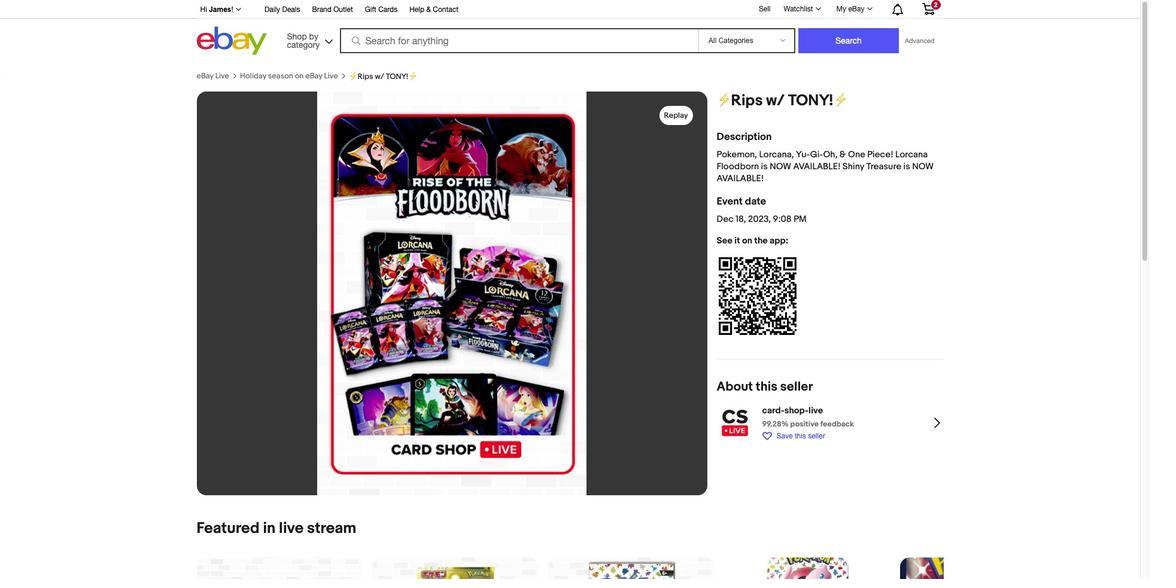 Task type: locate. For each thing, give the bounding box(es) containing it.
james
[[209, 5, 232, 14]]

0 vertical spatial &
[[427, 5, 431, 14]]

piece!
[[868, 149, 894, 161]]

ebay
[[849, 5, 865, 13], [197, 71, 214, 81], [306, 71, 323, 81]]

1 horizontal spatial live
[[809, 405, 824, 417]]

0 horizontal spatial &
[[427, 5, 431, 14]]

⚡rips w/ tony!⚡ link
[[349, 70, 418, 82]]

1 horizontal spatial on
[[743, 235, 753, 247]]

app:
[[770, 235, 789, 247]]

seller
[[781, 380, 813, 395], [809, 432, 826, 441]]

is down "lorcana,"
[[762, 161, 768, 172]]

1 horizontal spatial ebay
[[306, 71, 323, 81]]

advanced link
[[900, 29, 941, 53]]

0 vertical spatial live
[[809, 405, 824, 417]]

0 horizontal spatial now
[[770, 161, 792, 172]]

1 horizontal spatial ⚡rips
[[717, 92, 763, 110]]

shop by category
[[287, 31, 320, 49]]

live right in
[[279, 520, 304, 538]]

1 horizontal spatial is
[[904, 161, 911, 172]]

1 vertical spatial &
[[840, 149, 847, 161]]

ebay live link
[[197, 71, 229, 81]]

this up the card-
[[756, 380, 778, 395]]

live
[[809, 405, 824, 417], [279, 520, 304, 538]]

99.28%
[[763, 420, 789, 429]]

0 vertical spatial this
[[756, 380, 778, 395]]

replay
[[665, 111, 688, 120]]

⚡rips
[[349, 72, 373, 81], [717, 92, 763, 110]]

help
[[410, 5, 425, 14]]

brand outlet
[[312, 5, 353, 14]]

1 horizontal spatial w/
[[767, 92, 785, 110]]

2
[[935, 1, 938, 8]]

0 horizontal spatial live
[[215, 71, 229, 81]]

live down shop by category dropdown button
[[324, 71, 338, 81]]

available! down gi-
[[794, 161, 841, 172]]

about
[[717, 380, 754, 395]]

1 vertical spatial available!
[[717, 173, 765, 184]]

0 horizontal spatial on
[[295, 71, 304, 81]]

feedback
[[821, 420, 855, 429]]

daily deals link
[[265, 4, 300, 17]]

is down lorcana
[[904, 161, 911, 172]]

now down lorcana
[[913, 161, 934, 172]]

⚡rips w/ tony!⚡
[[349, 72, 418, 81], [717, 92, 849, 110]]

on
[[295, 71, 304, 81], [743, 235, 753, 247]]

None submit
[[799, 28, 900, 53]]

see it on the app:
[[717, 235, 789, 247]]

tony!⚡
[[386, 72, 418, 81], [789, 92, 849, 110]]

1 horizontal spatial now
[[913, 161, 934, 172]]

featured
[[197, 520, 260, 538]]

date
[[745, 196, 767, 208]]

shop by category banner
[[194, 0, 944, 70]]

gift
[[365, 5, 377, 14]]

the
[[755, 235, 768, 247]]

event date dec 18, 2023, 9:08 pm
[[717, 196, 807, 225]]

2023,
[[749, 214, 771, 225]]

lorcana,
[[760, 149, 794, 161]]

card-
[[763, 405, 785, 417]]

seller up shop-
[[781, 380, 813, 395]]

ebay down "category"
[[306, 71, 323, 81]]

Search for anything text field
[[342, 29, 697, 52]]

w/
[[375, 72, 384, 81], [767, 92, 785, 110]]

1 vertical spatial on
[[743, 235, 753, 247]]

card-shop-live 99.28% positive feedback save this seller
[[763, 405, 855, 441]]

1 vertical spatial this
[[795, 432, 807, 441]]

available!
[[794, 161, 841, 172], [717, 173, 765, 184]]

& right oh,
[[840, 149, 847, 161]]

on right season
[[295, 71, 304, 81]]

live up positive
[[809, 405, 824, 417]]

ebay right my
[[849, 5, 865, 13]]

qrcode image
[[717, 256, 799, 337]]

0 horizontal spatial this
[[756, 380, 778, 395]]

0 horizontal spatial live
[[279, 520, 304, 538]]

this
[[756, 380, 778, 395], [795, 432, 807, 441]]

& right help
[[427, 5, 431, 14]]

0 vertical spatial ⚡rips
[[349, 72, 373, 81]]

0 horizontal spatial w/
[[375, 72, 384, 81]]

2 horizontal spatial ebay
[[849, 5, 865, 13]]

1 horizontal spatial live
[[324, 71, 338, 81]]

floodborn
[[717, 161, 760, 172]]

0 horizontal spatial ebay
[[197, 71, 214, 81]]

live left holiday
[[215, 71, 229, 81]]

1 horizontal spatial &
[[840, 149, 847, 161]]

yu-
[[796, 149, 811, 161]]

0 horizontal spatial available!
[[717, 173, 765, 184]]

0 horizontal spatial tony!⚡
[[386, 72, 418, 81]]

0 horizontal spatial ⚡rips w/ tony!⚡
[[349, 72, 418, 81]]

now
[[770, 161, 792, 172], [913, 161, 934, 172]]

1 horizontal spatial ⚡rips w/ tony!⚡
[[717, 92, 849, 110]]

2 live from the left
[[324, 71, 338, 81]]

this down positive
[[795, 432, 807, 441]]

0 vertical spatial on
[[295, 71, 304, 81]]

my ebay
[[837, 5, 865, 13]]

1 horizontal spatial this
[[795, 432, 807, 441]]

live for in
[[279, 520, 304, 538]]

151 pokemon x3 packs english  - ebay live image
[[549, 558, 715, 580]]

on right it
[[743, 235, 753, 247]]

is
[[762, 161, 768, 172], [904, 161, 911, 172]]

stream
[[307, 520, 357, 538]]

1 vertical spatial live
[[279, 520, 304, 538]]

watchlist link
[[778, 2, 827, 16]]

1 vertical spatial tony!⚡
[[789, 92, 849, 110]]

watchlist
[[784, 5, 814, 13]]

now down "lorcana,"
[[770, 161, 792, 172]]

1 vertical spatial seller
[[809, 432, 826, 441]]

featured in live stream
[[197, 520, 357, 538]]

0 vertical spatial available!
[[794, 161, 841, 172]]

0 horizontal spatial is
[[762, 161, 768, 172]]

seller down positive
[[809, 432, 826, 441]]

&
[[427, 5, 431, 14], [840, 149, 847, 161]]

live inside card-shop-live 99.28% positive feedback save this seller
[[809, 405, 824, 417]]

daily
[[265, 5, 280, 14]]

account navigation
[[194, 0, 944, 19]]

pokemon,
[[717, 149, 758, 161]]

live
[[215, 71, 229, 81], [324, 71, 338, 81]]

available! down floodborn
[[717, 173, 765, 184]]

1 horizontal spatial available!
[[794, 161, 841, 172]]

ebay left holiday
[[197, 71, 214, 81]]

9:08
[[773, 214, 792, 225]]

seller inside card-shop-live 99.28% positive feedback save this seller
[[809, 432, 826, 441]]

1 now from the left
[[770, 161, 792, 172]]



Task type: vqa. For each thing, say whether or not it's contained in the screenshot.
Holiday
yes



Task type: describe. For each thing, give the bounding box(es) containing it.
shop
[[287, 31, 307, 41]]

1 vertical spatial ⚡rips w/ tony!⚡
[[717, 92, 849, 110]]

& inside help & contact link
[[427, 5, 431, 14]]

shiny
[[843, 161, 865, 172]]

on for season
[[295, 71, 304, 81]]

1 horizontal spatial tony!⚡
[[789, 92, 849, 110]]

outlet
[[334, 5, 353, 14]]

hi james !
[[200, 5, 234, 14]]

ebay live
[[197, 71, 229, 81]]

0 vertical spatial tony!⚡
[[386, 72, 418, 81]]

none submit inside shop by category banner
[[799, 28, 900, 53]]

pm
[[794, 214, 807, 225]]

0 vertical spatial ⚡rips w/ tony!⚡
[[349, 72, 418, 81]]

2 now from the left
[[913, 161, 934, 172]]

this inside card-shop-live 99.28% positive feedback save this seller
[[795, 432, 807, 441]]

positive
[[791, 420, 819, 429]]

description
[[717, 131, 772, 143]]

ebay inside account 'navigation'
[[849, 5, 865, 13]]

by
[[309, 31, 319, 41]]

description pokemon, lorcana, yu-gi-oh, & one piece!  lorcana floodborn is now available! shiny treasure is now available!
[[717, 131, 934, 184]]

live for shop-
[[809, 405, 824, 417]]

category
[[287, 40, 320, 49]]

daily deals
[[265, 5, 300, 14]]

dec
[[717, 214, 734, 225]]

my ebay link
[[830, 2, 878, 16]]

holiday season on ebay live
[[240, 71, 338, 81]]

advanced
[[906, 37, 935, 44]]

event
[[717, 196, 743, 208]]

!
[[232, 5, 234, 14]]

sell
[[759, 5, 771, 13]]

gift cards
[[365, 5, 398, 14]]

card shop live image
[[717, 405, 753, 441]]

gift cards link
[[365, 4, 398, 17]]

shop-
[[785, 405, 809, 417]]

deals
[[282, 5, 300, 14]]

save this seller button
[[763, 432, 826, 441]]

gi-
[[811, 149, 824, 161]]

it
[[735, 235, 741, 247]]

oh,
[[824, 149, 838, 161]]

0 vertical spatial seller
[[781, 380, 813, 395]]

in
[[263, 520, 276, 538]]

see
[[717, 235, 733, 247]]

2 link
[[915, 0, 942, 17]]

save
[[777, 432, 793, 441]]

brand outlet link
[[312, 4, 353, 17]]

contact
[[433, 5, 459, 14]]

cards
[[379, 5, 398, 14]]

sell link
[[754, 5, 776, 13]]

1 vertical spatial w/
[[767, 92, 785, 110]]

help & contact
[[410, 5, 459, 14]]

sword & shield: vstar universe [japanese] s12a x3 packs - ebay live image
[[373, 558, 539, 580]]

holiday
[[240, 71, 266, 81]]

0 horizontal spatial ⚡rips
[[349, 72, 373, 81]]

my
[[837, 5, 847, 13]]

brand
[[312, 5, 332, 14]]

18,
[[736, 214, 747, 225]]

treasure
[[867, 161, 902, 172]]

1 vertical spatial ⚡rips
[[717, 92, 763, 110]]

1 is from the left
[[762, 161, 768, 172]]

help & contact link
[[410, 4, 459, 17]]

holiday season on ebay live link
[[240, 71, 338, 81]]

season
[[268, 71, 293, 81]]

& inside description pokemon, lorcana, yu-gi-oh, & one piece!  lorcana floodborn is now available! shiny treasure is now available!
[[840, 149, 847, 161]]

pokemon tcg celebrations 3 packs- ebay live image
[[197, 558, 363, 580]]

one
[[849, 149, 866, 161]]

on for it
[[743, 235, 753, 247]]

0 vertical spatial w/
[[375, 72, 384, 81]]

2 is from the left
[[904, 161, 911, 172]]

hi
[[200, 5, 207, 14]]

1 live from the left
[[215, 71, 229, 81]]

lorcana
[[896, 149, 928, 161]]

shop by category button
[[282, 27, 336, 52]]

about this seller
[[717, 380, 813, 395]]



